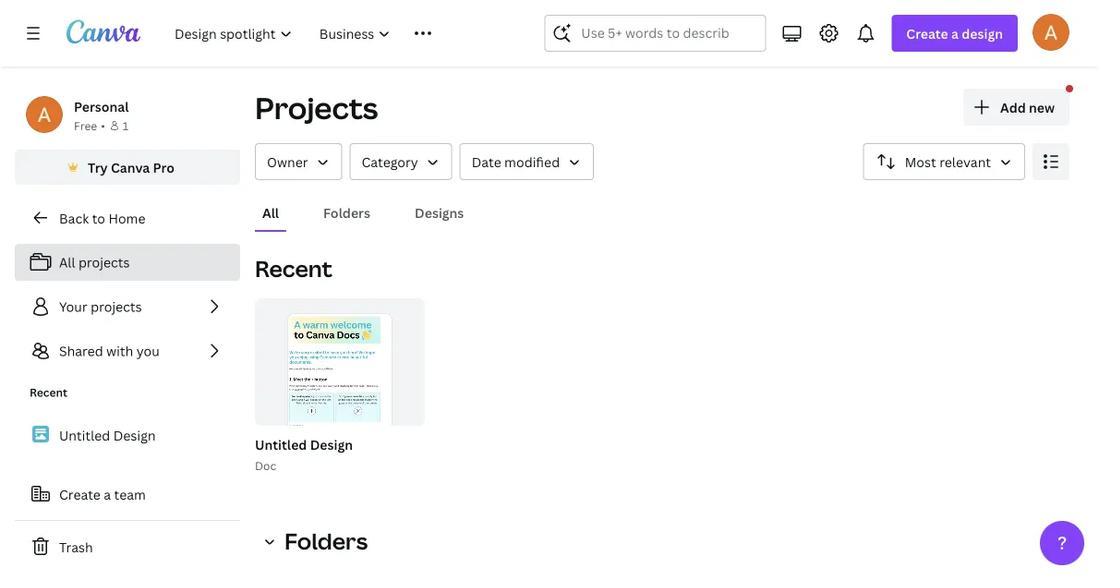 Task type: vqa. For each thing, say whether or not it's contained in the screenshot.
"a" corresponding to design
yes



Task type: describe. For each thing, give the bounding box(es) containing it.
back
[[59, 209, 89, 227]]

all projects link
[[15, 244, 240, 281]]

design
[[962, 24, 1003, 42]]

Sort by button
[[864, 143, 1026, 180]]

your projects link
[[15, 288, 240, 325]]

home
[[108, 209, 146, 227]]

a for team
[[104, 486, 111, 503]]

doc
[[255, 458, 276, 473]]

Search search field
[[582, 16, 729, 51]]

you
[[136, 342, 160, 360]]

Category button
[[350, 143, 452, 180]]

owner
[[267, 153, 308, 170]]

design for untitled design doc
[[310, 436, 353, 453]]

date
[[472, 153, 501, 170]]

folders region
[[255, 556, 1070, 580]]

folders inside folders button
[[323, 204, 371, 221]]

pro
[[153, 158, 175, 176]]

shared
[[59, 342, 103, 360]]

projects
[[255, 88, 378, 128]]

untitled design
[[59, 427, 156, 444]]

shared with you link
[[15, 333, 240, 370]]

untitled for untitled design doc
[[255, 436, 307, 453]]

all projects
[[59, 254, 130, 271]]

add
[[1001, 98, 1026, 116]]

1 horizontal spatial recent
[[255, 254, 332, 284]]

try
[[88, 158, 108, 176]]

personal
[[74, 97, 129, 115]]

a for design
[[952, 24, 959, 42]]

your projects
[[59, 298, 142, 316]]

1
[[123, 118, 129, 133]]

projects for your projects
[[91, 298, 142, 316]]

all button
[[255, 195, 286, 230]]

create for create a team
[[59, 486, 101, 503]]

list containing all projects
[[15, 244, 240, 370]]

trash
[[59, 538, 93, 556]]



Task type: locate. For each thing, give the bounding box(es) containing it.
1 vertical spatial create
[[59, 486, 101, 503]]

trash link
[[15, 529, 240, 565]]

create left team
[[59, 486, 101, 503]]

a left team
[[104, 486, 111, 503]]

1 horizontal spatial untitled
[[255, 436, 307, 453]]

1 vertical spatial a
[[104, 486, 111, 503]]

team
[[114, 486, 146, 503]]

back to home
[[59, 209, 146, 227]]

1 vertical spatial all
[[59, 254, 75, 271]]

projects for all projects
[[78, 254, 130, 271]]

1 vertical spatial recent
[[30, 385, 67, 400]]

a left design
[[952, 24, 959, 42]]

a inside dropdown button
[[952, 24, 959, 42]]

folders button
[[316, 195, 378, 230]]

shared with you
[[59, 342, 160, 360]]

free •
[[74, 118, 105, 133]]

0 vertical spatial recent
[[255, 254, 332, 284]]

add new
[[1001, 98, 1055, 116]]

1 horizontal spatial all
[[262, 204, 279, 221]]

0 horizontal spatial untitled
[[59, 427, 110, 444]]

list
[[15, 244, 240, 370]]

create inside create a design dropdown button
[[907, 24, 949, 42]]

projects
[[78, 254, 130, 271], [91, 298, 142, 316]]

category
[[362, 153, 418, 170]]

0 horizontal spatial recent
[[30, 385, 67, 400]]

untitled design doc
[[255, 436, 353, 473]]

folders down the category
[[323, 204, 371, 221]]

all down owner
[[262, 204, 279, 221]]

1 vertical spatial projects
[[91, 298, 142, 316]]

1 vertical spatial folders
[[285, 526, 368, 556]]

1 horizontal spatial create
[[907, 24, 949, 42]]

apple lee image
[[1033, 14, 1070, 51]]

0 horizontal spatial all
[[59, 254, 75, 271]]

try canva pro
[[88, 158, 175, 176]]

date modified
[[472, 153, 560, 170]]

create
[[907, 24, 949, 42], [59, 486, 101, 503]]

try canva pro button
[[15, 150, 240, 185]]

untitled up doc
[[255, 436, 307, 453]]

projects down back to home
[[78, 254, 130, 271]]

folders down the 'untitled design doc'
[[285, 526, 368, 556]]

create a team
[[59, 486, 146, 503]]

most
[[905, 153, 937, 170]]

untitled inside the 'untitled design doc'
[[255, 436, 307, 453]]

recent down "all" button
[[255, 254, 332, 284]]

all for all projects
[[59, 254, 75, 271]]

all
[[262, 204, 279, 221], [59, 254, 75, 271]]

Date modified button
[[460, 143, 594, 180]]

create a design button
[[892, 15, 1018, 52]]

projects right your at bottom left
[[91, 298, 142, 316]]

1 horizontal spatial a
[[952, 24, 959, 42]]

free
[[74, 118, 97, 133]]

untitled up the create a team
[[59, 427, 110, 444]]

folders
[[323, 204, 371, 221], [285, 526, 368, 556]]

design for untitled design
[[113, 427, 156, 444]]

0 vertical spatial projects
[[78, 254, 130, 271]]

most relevant
[[905, 153, 991, 170]]

create a design
[[907, 24, 1003, 42]]

create for create a design
[[907, 24, 949, 42]]

0 horizontal spatial a
[[104, 486, 111, 503]]

recent down shared
[[30, 385, 67, 400]]

add new button
[[964, 89, 1070, 126]]

a inside button
[[104, 486, 111, 503]]

recent
[[255, 254, 332, 284], [30, 385, 67, 400]]

create left design
[[907, 24, 949, 42]]

Owner button
[[255, 143, 342, 180]]

0 vertical spatial all
[[262, 204, 279, 221]]

create a team button
[[15, 476, 240, 513]]

modified
[[505, 153, 560, 170]]

0 vertical spatial folders
[[323, 204, 371, 221]]

untitled design button
[[255, 433, 353, 456]]

designs button
[[408, 195, 472, 230]]

None search field
[[545, 15, 766, 52]]

•
[[101, 118, 105, 133]]

all for all
[[262, 204, 279, 221]]

new
[[1029, 98, 1055, 116]]

1 horizontal spatial design
[[310, 436, 353, 453]]

design inside the 'untitled design doc'
[[310, 436, 353, 453]]

folders button
[[255, 523, 379, 560]]

a
[[952, 24, 959, 42], [104, 486, 111, 503]]

untitled for untitled design
[[59, 427, 110, 444]]

relevant
[[940, 153, 991, 170]]

0 horizontal spatial create
[[59, 486, 101, 503]]

folders inside folders dropdown button
[[285, 526, 368, 556]]

canva
[[111, 158, 150, 176]]

all inside button
[[262, 204, 279, 221]]

all up your at bottom left
[[59, 254, 75, 271]]

untitled
[[59, 427, 110, 444], [255, 436, 307, 453]]

0 vertical spatial a
[[952, 24, 959, 42]]

untitled design link
[[15, 416, 240, 455]]

to
[[92, 209, 105, 227]]

0 horizontal spatial design
[[113, 427, 156, 444]]

back to home link
[[15, 200, 240, 237]]

designs
[[415, 204, 464, 221]]

top level navigation element
[[163, 15, 500, 52], [163, 15, 500, 52]]

your
[[59, 298, 87, 316]]

design
[[113, 427, 156, 444], [310, 436, 353, 453]]

0 vertical spatial create
[[907, 24, 949, 42]]

with
[[106, 342, 133, 360]]

create inside create a team button
[[59, 486, 101, 503]]



